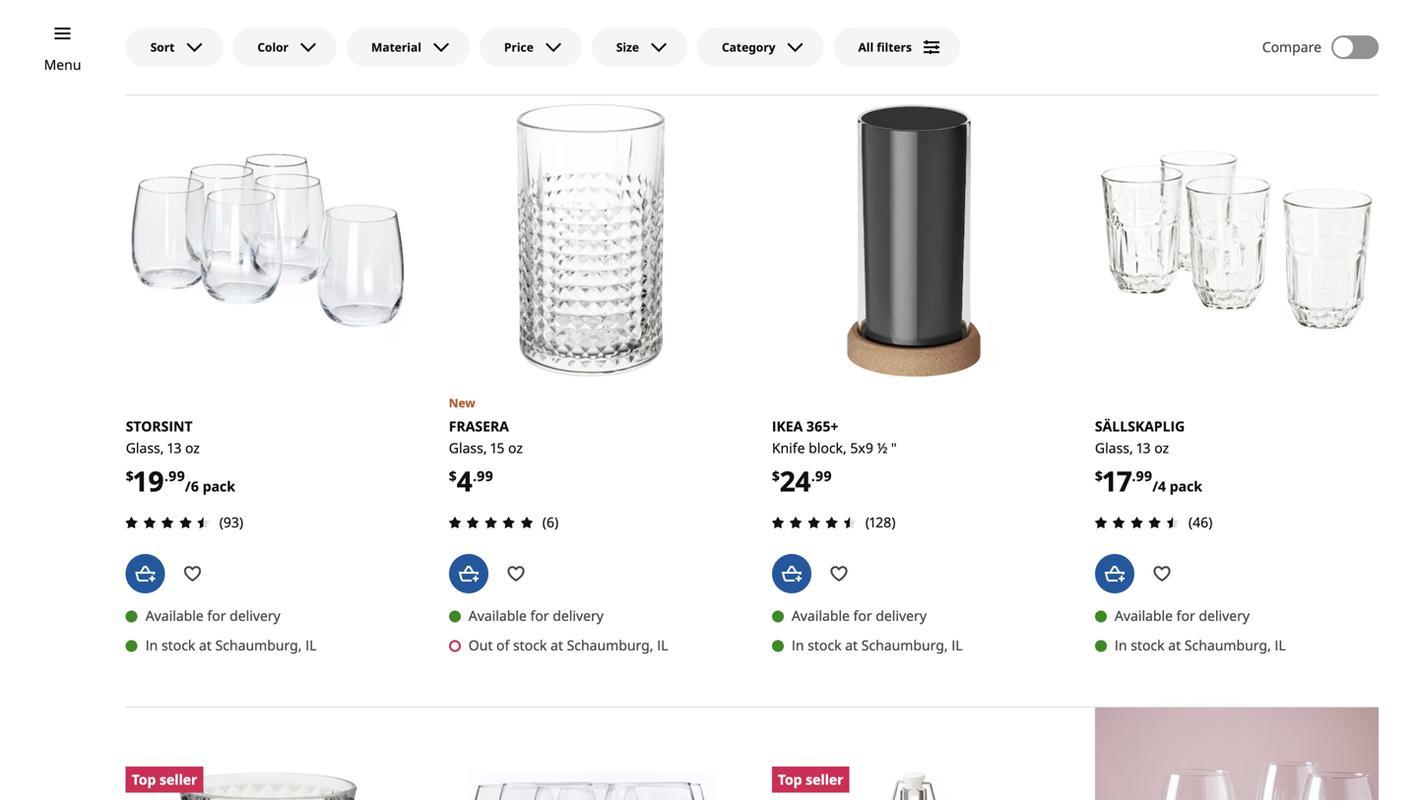 Task type: describe. For each thing, give the bounding box(es) containing it.
4
[[457, 462, 473, 500]]

(46)
[[1189, 513, 1213, 532]]

1 schaumburg, from the left
[[215, 636, 302, 655]]

delivery for /6
[[230, 607, 280, 626]]

ikea 365+ knife block, 5x9 ½ " $ 24 . 99
[[772, 417, 897, 500]]

1 top seller from the left
[[132, 771, 197, 790]]

99 inside ikea 365+ knife block, 5x9 ½ " $ 24 . 99
[[815, 467, 832, 486]]

oz inside new frasera glass, 15 oz $ 4 . 99
[[508, 439, 523, 457]]

99 inside sällskaplig glass, 13 oz $ 17 . 99 /4 pack
[[1136, 467, 1152, 486]]

1 il from the left
[[305, 636, 317, 655]]

in stock at schaumburg, il for /6
[[145, 636, 317, 655]]

3 schaumburg, from the left
[[861, 636, 948, 655]]

delivery for 99
[[553, 607, 604, 626]]

99 inside "storsint glass, 13 oz $ 19 . 99 /6 pack"
[[168, 467, 185, 486]]

available for 24
[[792, 607, 850, 626]]

4 for from the left
[[1177, 607, 1195, 626]]

glass, for 19
[[126, 439, 164, 457]]

glass, inside new frasera glass, 15 oz $ 4 . 99
[[449, 439, 487, 457]]

3 stock from the left
[[808, 636, 842, 655]]

oz for 17
[[1154, 439, 1169, 457]]

13 for 19
[[168, 439, 182, 457]]

storsint glass, 13 oz $ 19 . 99 /6 pack
[[126, 417, 235, 500]]

new
[[449, 395, 475, 411]]

$ inside new frasera glass, 15 oz $ 4 . 99
[[449, 467, 457, 486]]

1 stock from the left
[[161, 636, 195, 655]]

available for delivery for 24
[[792, 607, 927, 626]]

3 at from the left
[[845, 636, 858, 655]]

. inside "storsint glass, 13 oz $ 19 . 99 /6 pack"
[[165, 467, 168, 486]]

365+
[[806, 417, 838, 436]]

material button
[[347, 28, 470, 67]]

size button
[[592, 28, 687, 67]]

4 schaumburg, from the left
[[1185, 636, 1271, 655]]

/4
[[1152, 477, 1166, 496]]

color
[[257, 39, 289, 55]]

$ inside sällskaplig glass, 13 oz $ 17 . 99 /4 pack
[[1095, 467, 1103, 486]]

in for 24
[[792, 636, 804, 655]]

3 il from the left
[[952, 636, 963, 655]]

4 il from the left
[[1275, 636, 1286, 655]]

2 il from the left
[[657, 636, 668, 655]]

2 top from the left
[[778, 771, 802, 790]]

4 stock from the left
[[1131, 636, 1165, 655]]

knife
[[772, 439, 805, 457]]

2 top seller from the left
[[778, 771, 844, 790]]

available for delivery for 19
[[145, 607, 280, 626]]

material
[[371, 39, 421, 55]]

3 in stock at schaumburg, il from the left
[[1115, 636, 1286, 655]]

available for 4
[[469, 607, 527, 626]]

for for /6
[[207, 607, 226, 626]]

all filters button
[[834, 28, 960, 67]]

. inside ikea 365+ knife block, 5x9 ½ " $ 24 . 99
[[811, 467, 815, 486]]

sällskaplig glass, 13 oz $ 17 . 99 /4 pack
[[1095, 417, 1202, 500]]

filters
[[877, 39, 912, 55]]

2 schaumburg, from the left
[[567, 636, 653, 655]]

1 at from the left
[[199, 636, 212, 655]]

of
[[496, 636, 509, 655]]



Task type: locate. For each thing, give the bounding box(es) containing it.
review: 4.8 out of 5 stars. total reviews: 6 image
[[443, 511, 538, 535]]

99 inside new frasera glass, 15 oz $ 4 . 99
[[477, 467, 493, 486]]

1 13 from the left
[[168, 439, 182, 457]]

(6)
[[542, 513, 559, 532]]

storsint
[[126, 417, 192, 436]]

frasera
[[449, 417, 509, 436]]

seller
[[160, 771, 197, 790], [806, 771, 844, 790]]

for down (46)
[[1177, 607, 1195, 626]]

$ inside ikea 365+ knife block, 5x9 ½ " $ 24 . 99
[[772, 467, 780, 486]]

2 available for delivery from the left
[[469, 607, 604, 626]]

13 down "storsint"
[[168, 439, 182, 457]]

category button
[[697, 28, 824, 67]]

4 available for delivery from the left
[[1115, 607, 1250, 626]]

1 horizontal spatial pack
[[1170, 477, 1202, 496]]

. up review: 4.8 out of 5 stars. total reviews: 6 image
[[473, 467, 477, 486]]

price button
[[479, 28, 582, 67]]

13 inside sällskaplig glass, 13 oz $ 17 . 99 /4 pack
[[1137, 439, 1151, 457]]

. down block,
[[811, 467, 815, 486]]

1 horizontal spatial seller
[[806, 771, 844, 790]]

glass, down "storsint"
[[126, 439, 164, 457]]

/6
[[185, 477, 199, 496]]

oz inside "storsint glass, 13 oz $ 19 . 99 /6 pack"
[[185, 439, 200, 457]]

2 99 from the left
[[477, 467, 493, 486]]

13 down the sällskaplig
[[1137, 439, 1151, 457]]

1 glass, from the left
[[126, 439, 164, 457]]

3 available for delivery from the left
[[792, 607, 927, 626]]

. inside new frasera glass, 15 oz $ 4 . 99
[[473, 467, 477, 486]]

2 stock from the left
[[513, 636, 547, 655]]

top
[[132, 771, 156, 790], [778, 771, 802, 790]]

ikea
[[772, 417, 803, 436]]

99 right 24
[[815, 467, 832, 486]]

2 glass, from the left
[[449, 439, 487, 457]]

13
[[168, 439, 182, 457], [1137, 439, 1151, 457]]

compare
[[1262, 37, 1322, 56]]

3 oz from the left
[[1154, 439, 1169, 457]]

for for 24
[[853, 607, 872, 626]]

sort
[[150, 39, 175, 55]]

0 horizontal spatial in
[[145, 636, 158, 655]]

1 oz from the left
[[185, 439, 200, 457]]

4 delivery from the left
[[1199, 607, 1250, 626]]

glass, inside "storsint glass, 13 oz $ 19 . 99 /6 pack"
[[126, 439, 164, 457]]

1 in stock at schaumburg, il from the left
[[145, 636, 317, 655]]

4 available from the left
[[1115, 607, 1173, 626]]

4 99 from the left
[[1136, 467, 1152, 486]]

for for 99
[[530, 607, 549, 626]]

delivery down the (128)
[[876, 607, 927, 626]]

1 . from the left
[[165, 467, 168, 486]]

2 seller from the left
[[806, 771, 844, 790]]

1 horizontal spatial top
[[778, 771, 802, 790]]

2 at from the left
[[551, 636, 563, 655]]

all
[[858, 39, 874, 55]]

2 available from the left
[[469, 607, 527, 626]]

15
[[491, 439, 505, 457]]

"
[[891, 439, 897, 457]]

0 horizontal spatial oz
[[185, 439, 200, 457]]

2 horizontal spatial in stock at schaumburg, il
[[1115, 636, 1286, 655]]

delivery
[[230, 607, 280, 626], [553, 607, 604, 626], [876, 607, 927, 626], [1199, 607, 1250, 626]]

for
[[207, 607, 226, 626], [530, 607, 549, 626], [853, 607, 872, 626], [1177, 607, 1195, 626]]

1 top from the left
[[132, 771, 156, 790]]

in for 19
[[145, 636, 158, 655]]

19
[[134, 462, 165, 500]]

.
[[165, 467, 168, 486], [473, 467, 477, 486], [811, 467, 815, 486], [1132, 467, 1136, 486]]

0 horizontal spatial pack
[[203, 477, 235, 496]]

glass, down frasera on the left bottom
[[449, 439, 487, 457]]

1 horizontal spatial glass,
[[449, 439, 487, 457]]

glass, for 17
[[1095, 439, 1133, 457]]

1 horizontal spatial in stock at schaumburg, il
[[792, 636, 963, 655]]

delivery down (46)
[[1199, 607, 1250, 626]]

2 horizontal spatial glass,
[[1095, 439, 1133, 457]]

available for 19
[[145, 607, 204, 626]]

3 in from the left
[[1115, 636, 1127, 655]]

0 horizontal spatial 13
[[168, 439, 182, 457]]

4 at from the left
[[1168, 636, 1181, 655]]

available down the review: 4.7 out of 5 stars. total reviews: 128 image
[[792, 607, 850, 626]]

oz up /6
[[185, 439, 200, 457]]

menu
[[44, 55, 81, 74]]

available for delivery for 4
[[469, 607, 604, 626]]

(93)
[[219, 513, 243, 532]]

1 for from the left
[[207, 607, 226, 626]]

all filters
[[858, 39, 912, 55]]

block,
[[809, 439, 847, 457]]

1 99 from the left
[[168, 467, 185, 486]]

2 in stock at schaumburg, il from the left
[[792, 636, 963, 655]]

pack for 19
[[203, 477, 235, 496]]

½
[[877, 439, 888, 457]]

1 available from the left
[[145, 607, 204, 626]]

review: 4.7 out of 5 stars. total reviews: 128 image
[[766, 511, 862, 535]]

size
[[616, 39, 639, 55]]

review: 4.6 out of 5 stars. total reviews: 46 image
[[1089, 511, 1185, 535]]

1 in from the left
[[145, 636, 158, 655]]

available up of
[[469, 607, 527, 626]]

4 . from the left
[[1132, 467, 1136, 486]]

24
[[780, 462, 811, 500]]

1 seller from the left
[[160, 771, 197, 790]]

delivery for 24
[[876, 607, 927, 626]]

$ down frasera on the left bottom
[[449, 467, 457, 486]]

2 in from the left
[[792, 636, 804, 655]]

for down the (128)
[[853, 607, 872, 626]]

$ down "storsint"
[[126, 467, 134, 486]]

1 horizontal spatial in
[[792, 636, 804, 655]]

il
[[305, 636, 317, 655], [657, 636, 668, 655], [952, 636, 963, 655], [1275, 636, 1286, 655]]

3 available from the left
[[792, 607, 850, 626]]

at
[[199, 636, 212, 655], [551, 636, 563, 655], [845, 636, 858, 655], [1168, 636, 1181, 655]]

3 for from the left
[[853, 607, 872, 626]]

glass, inside sällskaplig glass, 13 oz $ 17 . 99 /4 pack
[[1095, 439, 1133, 457]]

0 horizontal spatial glass,
[[126, 439, 164, 457]]

99 right 17
[[1136, 467, 1152, 486]]

2 horizontal spatial oz
[[1154, 439, 1169, 457]]

pack inside sällskaplig glass, 13 oz $ 17 . 99 /4 pack
[[1170, 477, 1202, 496]]

0 horizontal spatial top seller
[[132, 771, 197, 790]]

sällskaplig
[[1095, 417, 1185, 436]]

out
[[469, 636, 493, 655]]

2 $ from the left
[[449, 467, 457, 486]]

4 $ from the left
[[1095, 467, 1103, 486]]

$ up review: 4.6 out of 5 stars. total reviews: 46 image
[[1095, 467, 1103, 486]]

glass, up 17
[[1095, 439, 1133, 457]]

$
[[126, 467, 134, 486], [449, 467, 457, 486], [772, 467, 780, 486], [1095, 467, 1103, 486]]

1 delivery from the left
[[230, 607, 280, 626]]

available for delivery down (46)
[[1115, 607, 1250, 626]]

0 horizontal spatial in stock at schaumburg, il
[[145, 636, 317, 655]]

2 pack from the left
[[1170, 477, 1202, 496]]

1 horizontal spatial 13
[[1137, 439, 1151, 457]]

available down review: 4.5 out of 5 stars. total reviews: 93 image
[[145, 607, 204, 626]]

. left /6
[[165, 467, 168, 486]]

in
[[145, 636, 158, 655], [792, 636, 804, 655], [1115, 636, 1127, 655]]

pack
[[203, 477, 235, 496], [1170, 477, 1202, 496]]

$ inside "storsint glass, 13 oz $ 19 . 99 /6 pack"
[[126, 467, 134, 486]]

5x9
[[850, 439, 873, 457]]

for down (93)
[[207, 607, 226, 626]]

out of stock at schaumburg, il
[[469, 636, 668, 655]]

schaumburg,
[[215, 636, 302, 655], [567, 636, 653, 655], [861, 636, 948, 655], [1185, 636, 1271, 655]]

top seller
[[132, 771, 197, 790], [778, 771, 844, 790]]

oz down the sällskaplig
[[1154, 439, 1169, 457]]

2 oz from the left
[[508, 439, 523, 457]]

pack inside "storsint glass, 13 oz $ 19 . 99 /6 pack"
[[203, 477, 235, 496]]

3 delivery from the left
[[876, 607, 927, 626]]

pack right /4
[[1170, 477, 1202, 496]]

pack right /6
[[203, 477, 235, 496]]

1 horizontal spatial oz
[[508, 439, 523, 457]]

oz
[[185, 439, 200, 457], [508, 439, 523, 457], [1154, 439, 1169, 457]]

13 for 17
[[1137, 439, 1151, 457]]

3 . from the left
[[811, 467, 815, 486]]

13 inside "storsint glass, 13 oz $ 19 . 99 /6 pack"
[[168, 439, 182, 457]]

review: 4.5 out of 5 stars. total reviews: 93 image
[[120, 511, 215, 535]]

menu button
[[44, 54, 81, 76]]

available
[[145, 607, 204, 626], [469, 607, 527, 626], [792, 607, 850, 626], [1115, 607, 1173, 626]]

1 $ from the left
[[126, 467, 134, 486]]

2 13 from the left
[[1137, 439, 1151, 457]]

0 horizontal spatial seller
[[160, 771, 197, 790]]

99 right the 19
[[168, 467, 185, 486]]

0 horizontal spatial top
[[132, 771, 156, 790]]

delivery up out of stock at schaumburg, il
[[553, 607, 604, 626]]

1 horizontal spatial top seller
[[778, 771, 844, 790]]

1 pack from the left
[[203, 477, 235, 496]]

. left /4
[[1132, 467, 1136, 486]]

available for delivery down the (128)
[[792, 607, 927, 626]]

oz right 15
[[508, 439, 523, 457]]

category
[[722, 39, 776, 55]]

sort button
[[126, 28, 223, 67]]

available for delivery down (93)
[[145, 607, 280, 626]]

$ down knife on the right bottom of the page
[[772, 467, 780, 486]]

price
[[504, 39, 534, 55]]

in stock at schaumburg, il for 24
[[792, 636, 963, 655]]

2 for from the left
[[530, 607, 549, 626]]

3 99 from the left
[[815, 467, 832, 486]]

stock
[[161, 636, 195, 655], [513, 636, 547, 655], [808, 636, 842, 655], [1131, 636, 1165, 655]]

. inside sällskaplig glass, 13 oz $ 17 . 99 /4 pack
[[1132, 467, 1136, 486]]

in stock at schaumburg, il
[[145, 636, 317, 655], [792, 636, 963, 655], [1115, 636, 1286, 655]]

oz for 19
[[185, 439, 200, 457]]

2 horizontal spatial in
[[1115, 636, 1127, 655]]

1 available for delivery from the left
[[145, 607, 280, 626]]

oz inside sällskaplig glass, 13 oz $ 17 . 99 /4 pack
[[1154, 439, 1169, 457]]

for up out of stock at schaumburg, il
[[530, 607, 549, 626]]

glass,
[[126, 439, 164, 457], [449, 439, 487, 457], [1095, 439, 1133, 457]]

available for delivery up out of stock at schaumburg, il
[[469, 607, 604, 626]]

available down review: 4.6 out of 5 stars. total reviews: 46 image
[[1115, 607, 1173, 626]]

17
[[1103, 462, 1132, 500]]

99 right the 4
[[477, 467, 493, 486]]

99
[[168, 467, 185, 486], [477, 467, 493, 486], [815, 467, 832, 486], [1136, 467, 1152, 486]]

pack for 17
[[1170, 477, 1202, 496]]

2 delivery from the left
[[553, 607, 604, 626]]

(128)
[[866, 513, 896, 532]]

new frasera glass, 15 oz $ 4 . 99
[[449, 395, 523, 500]]

delivery down (93)
[[230, 607, 280, 626]]

color button
[[233, 28, 337, 67]]

3 $ from the left
[[772, 467, 780, 486]]

3 glass, from the left
[[1095, 439, 1133, 457]]

2 . from the left
[[473, 467, 477, 486]]

available for delivery
[[145, 607, 280, 626], [469, 607, 604, 626], [792, 607, 927, 626], [1115, 607, 1250, 626]]



Task type: vqa. For each thing, say whether or not it's contained in the screenshot.
cold inside the IKEA Family price SJÖRAPPORT Cured cold smoked salmon
no



